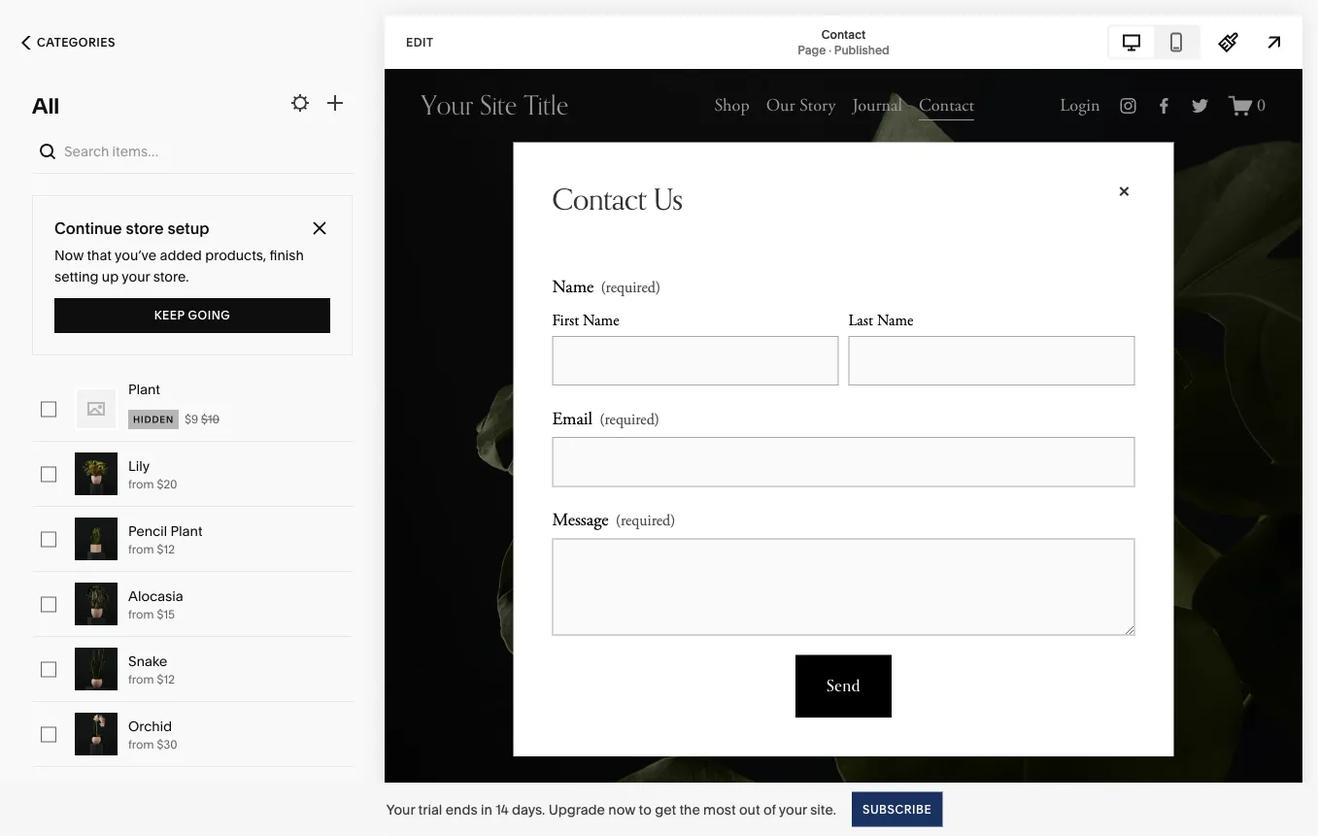 Task type: vqa. For each thing, say whether or not it's contained in the screenshot.
'to' within additional info add more detail to your product page using custom blocks and fields.
no



Task type: locate. For each thing, give the bounding box(es) containing it.
0 horizontal spatial your
[[122, 269, 150, 285]]

1 vertical spatial plant
[[171, 523, 203, 540]]

your right of
[[779, 802, 807, 818]]

alocasia from $15
[[128, 588, 183, 622]]

now
[[54, 247, 84, 264]]

tab list
[[1110, 27, 1199, 58]]

all
[[32, 93, 60, 119]]

keep going button
[[54, 298, 330, 333]]

from
[[128, 478, 154, 492], [128, 543, 154, 557], [128, 608, 154, 622], [128, 673, 154, 687], [128, 738, 154, 752]]

2 from from the top
[[128, 543, 154, 557]]

your down 'you've'
[[122, 269, 150, 285]]

from inside lily from $20
[[128, 478, 154, 492]]

that
[[87, 247, 112, 264]]

continue
[[54, 219, 122, 238]]

$15
[[157, 608, 175, 622]]

$12 inside pencil plant from $12
[[157, 543, 175, 557]]

0 vertical spatial plant
[[128, 381, 160, 398]]

$30
[[157, 738, 177, 752]]

plant right the "pencil"
[[171, 523, 203, 540]]

setup
[[168, 219, 210, 238]]

$12 down 'snake'
[[157, 673, 175, 687]]

from for snake
[[128, 673, 154, 687]]

2 $12 from the top
[[157, 673, 175, 687]]

store.
[[153, 269, 189, 285]]

in
[[481, 802, 493, 818]]

from inside snake from $12
[[128, 673, 154, 687]]

trial
[[418, 802, 442, 818]]

alocasia
[[128, 588, 183, 605]]

1 horizontal spatial your
[[779, 802, 807, 818]]

from down the "pencil"
[[128, 543, 154, 557]]

$9 $10
[[185, 413, 220, 427]]

$12 down the "pencil"
[[157, 543, 175, 557]]

row group
[[0, 377, 385, 837]]

from inside orchid from $30
[[128, 738, 154, 752]]

1 $12 from the top
[[157, 543, 175, 557]]

categories button
[[0, 21, 137, 64]]

from down alocasia
[[128, 608, 154, 622]]

pencil
[[128, 523, 167, 540]]

0 vertical spatial your
[[122, 269, 150, 285]]

1 vertical spatial $12
[[157, 673, 175, 687]]

plant
[[128, 381, 160, 398], [171, 523, 203, 540]]

1 horizontal spatial plant
[[171, 523, 203, 540]]

up
[[102, 269, 119, 285]]

lily
[[128, 458, 150, 475]]

from down lily
[[128, 478, 154, 492]]

Search items… text field
[[64, 130, 348, 173]]

subscribe button
[[852, 792, 943, 827]]

plant up hidden at left
[[128, 381, 160, 398]]

subscribe
[[863, 803, 932, 817]]

the
[[680, 802, 700, 818]]

most
[[704, 802, 736, 818]]

hidden
[[133, 414, 174, 426]]

$9
[[185, 413, 198, 427]]

your
[[122, 269, 150, 285], [779, 802, 807, 818]]

3 from from the top
[[128, 608, 154, 622]]

1 from from the top
[[128, 478, 154, 492]]

from down 'snake'
[[128, 673, 154, 687]]

from for lily
[[128, 478, 154, 492]]

from inside alocasia from $15
[[128, 608, 154, 622]]

edit button
[[394, 24, 447, 60]]

upgrade
[[549, 802, 605, 818]]

4 from from the top
[[128, 673, 154, 687]]

0 horizontal spatial plant
[[128, 381, 160, 398]]

0 vertical spatial $12
[[157, 543, 175, 557]]

from inside pencil plant from $12
[[128, 543, 154, 557]]

categories
[[37, 35, 116, 50]]

from down orchid
[[128, 738, 154, 752]]

5 from from the top
[[128, 738, 154, 752]]

$12
[[157, 543, 175, 557], [157, 673, 175, 687]]

continue store setup
[[54, 219, 210, 238]]

$10
[[201, 413, 220, 427]]

plant inside pencil plant from $12
[[171, 523, 203, 540]]

now that you've added products, finish setting up your store.
[[54, 247, 304, 285]]



Task type: describe. For each thing, give the bounding box(es) containing it.
you've
[[115, 247, 157, 264]]

finish
[[270, 247, 304, 264]]

pencil plant from $12
[[128, 523, 203, 557]]

your
[[387, 802, 415, 818]]

page
[[798, 43, 826, 57]]

now
[[609, 802, 636, 818]]

products,
[[205, 247, 266, 264]]

edit
[[406, 35, 434, 49]]

$12 inside snake from $12
[[157, 673, 175, 687]]

snake from $12
[[128, 654, 175, 687]]

going
[[188, 309, 231, 323]]

site.
[[811, 802, 837, 818]]

days.
[[512, 802, 545, 818]]

·
[[829, 43, 832, 57]]

contact page · published
[[798, 27, 890, 57]]

keep going
[[154, 309, 231, 323]]

orchid
[[128, 719, 172, 735]]

keep
[[154, 309, 185, 323]]

snake
[[128, 654, 167, 670]]

to
[[639, 802, 652, 818]]

your inside now that you've added products, finish setting up your store.
[[122, 269, 150, 285]]

setting
[[54, 269, 99, 285]]

1 vertical spatial your
[[779, 802, 807, 818]]

ends
[[446, 802, 478, 818]]

get
[[655, 802, 676, 818]]

$20
[[157, 478, 177, 492]]

from for orchid
[[128, 738, 154, 752]]

orchid from $30
[[128, 719, 177, 752]]

of
[[764, 802, 776, 818]]

added
[[160, 247, 202, 264]]

from for alocasia
[[128, 608, 154, 622]]

row group containing plant
[[0, 377, 385, 837]]

contact
[[822, 27, 866, 41]]

out
[[739, 802, 760, 818]]

published
[[835, 43, 890, 57]]

your trial ends in 14 days. upgrade now to get the most out of your site.
[[387, 802, 837, 818]]

lily from $20
[[128, 458, 177, 492]]

14
[[496, 802, 509, 818]]

store
[[126, 219, 164, 238]]



